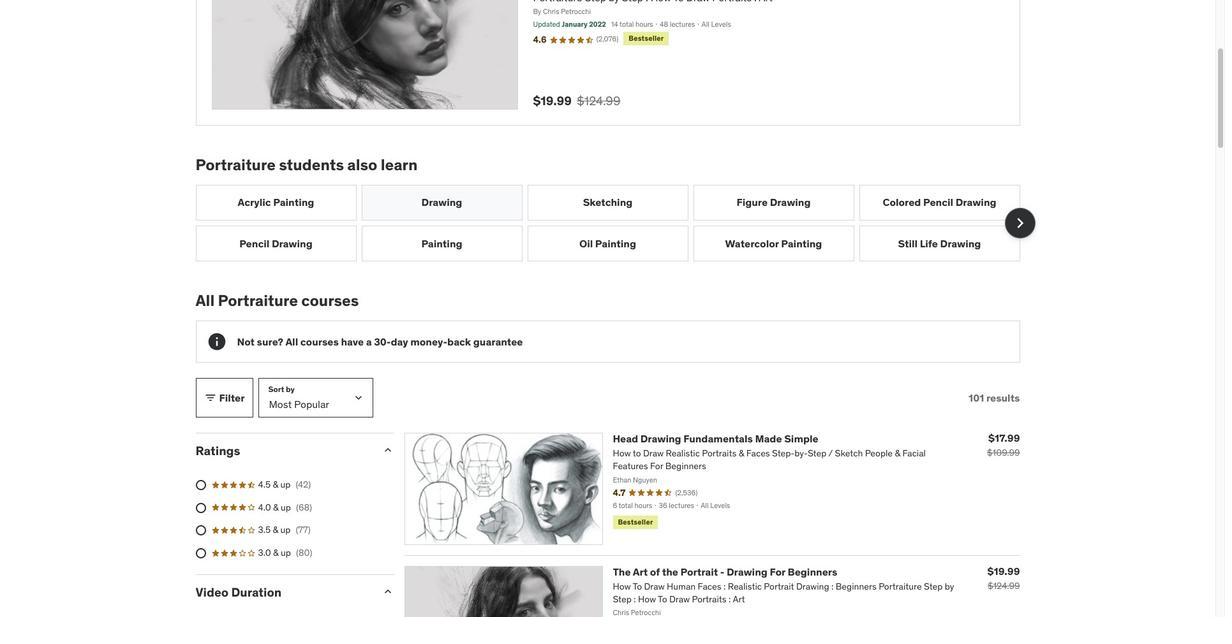 Task type: locate. For each thing, give the bounding box(es) containing it.
also
[[347, 155, 377, 175]]

pencil down acrylic
[[239, 237, 270, 250]]

head drawing fundamentals made simple
[[613, 433, 819, 446]]

0 horizontal spatial all
[[196, 291, 215, 311]]

levels
[[711, 20, 731, 29]]

pencil drawing link
[[196, 226, 356, 262]]

students
[[279, 155, 344, 175]]

painting right 'oil'
[[595, 237, 636, 250]]

oil painting link
[[528, 226, 688, 262]]

0 horizontal spatial $19.99 $124.99
[[533, 93, 621, 108]]

4.0
[[258, 502, 271, 514]]

filter
[[219, 392, 245, 404]]

painting down 'drawing' link
[[422, 237, 462, 250]]

1 horizontal spatial $19.99 $124.99
[[988, 566, 1020, 592]]

drawing right the figure
[[770, 196, 811, 209]]

0 horizontal spatial $19.99
[[533, 93, 572, 108]]

video duration
[[196, 586, 282, 601]]

& right 4.0
[[273, 502, 279, 514]]

watercolor painting
[[725, 237, 822, 250]]

video
[[196, 586, 229, 601]]

colored
[[883, 196, 921, 209]]

0 vertical spatial $124.99
[[577, 93, 621, 108]]

figure
[[737, 196, 768, 209]]

up left (68)
[[281, 502, 291, 514]]

1 small image from the top
[[381, 444, 394, 457]]

& right 4.5
[[273, 479, 278, 491]]

chris
[[543, 7, 560, 16]]

drawing up painting link
[[422, 196, 462, 209]]

1 vertical spatial courses
[[300, 335, 339, 348]]

all levels
[[702, 20, 731, 29]]

2 small image from the top
[[381, 586, 394, 599]]

0 vertical spatial all
[[702, 20, 710, 29]]

portraiture students also learn
[[196, 155, 418, 175]]

(42)
[[296, 479, 311, 491]]

$19.99
[[533, 93, 572, 108], [988, 566, 1020, 578]]

painting for oil painting
[[595, 237, 636, 250]]

0 vertical spatial small image
[[381, 444, 394, 457]]

portraiture up not
[[218, 291, 298, 311]]

portraiture
[[196, 155, 276, 175], [218, 291, 298, 311]]

& for 3.5
[[273, 525, 278, 536]]

painting
[[273, 196, 314, 209], [422, 237, 462, 250], [595, 237, 636, 250], [781, 237, 822, 250]]

learn
[[381, 155, 418, 175]]

3.0
[[258, 548, 271, 559]]

up left (80)
[[281, 548, 291, 559]]

30-
[[374, 335, 391, 348]]

1 vertical spatial small image
[[381, 586, 394, 599]]

up left the (42)
[[281, 479, 291, 491]]

1 horizontal spatial $124.99
[[988, 581, 1020, 592]]

colored pencil drawing link
[[859, 185, 1020, 221]]

1 horizontal spatial pencil
[[924, 196, 954, 209]]

january
[[562, 20, 588, 29]]

$17.99 $109.99
[[987, 432, 1020, 459]]

2022
[[589, 20, 606, 29]]

$17.99
[[989, 432, 1020, 445]]

next image
[[1010, 213, 1031, 234]]

3.5
[[258, 525, 271, 536]]

figure drawing
[[737, 196, 811, 209]]

bestseller
[[629, 34, 664, 43]]

duration
[[231, 586, 282, 601]]

pencil right colored
[[924, 196, 954, 209]]

1 vertical spatial $124.99
[[988, 581, 1020, 592]]

$109.99
[[987, 448, 1020, 459]]

(68)
[[296, 502, 312, 514]]

&
[[273, 479, 278, 491], [273, 502, 279, 514], [273, 525, 278, 536], [273, 548, 279, 559]]

0 vertical spatial courses
[[301, 291, 359, 311]]

watercolor painting link
[[694, 226, 854, 262]]

all for all levels
[[702, 20, 710, 29]]

portraiture up acrylic
[[196, 155, 276, 175]]

colored pencil drawing
[[883, 196, 997, 209]]

the art of the portrait - drawing for beginners link
[[613, 566, 838, 579]]

hours
[[636, 20, 653, 29]]

up left (77)
[[281, 525, 291, 536]]

$124.99
[[577, 93, 621, 108], [988, 581, 1020, 592]]

still life drawing link
[[859, 226, 1020, 262]]

0 vertical spatial $19.99 $124.99
[[533, 93, 621, 108]]

courses left have
[[300, 335, 339, 348]]

up for 4.0 & up
[[281, 502, 291, 514]]

2 vertical spatial all
[[286, 335, 298, 348]]

courses up have
[[301, 291, 359, 311]]

courses
[[301, 291, 359, 311], [300, 335, 339, 348]]

money-
[[411, 335, 447, 348]]

drawing
[[422, 196, 462, 209], [770, 196, 811, 209], [956, 196, 997, 209], [272, 237, 313, 250], [941, 237, 981, 250], [641, 433, 681, 446], [727, 566, 768, 579]]

fundamentals
[[684, 433, 753, 446]]

not
[[237, 335, 255, 348]]

acrylic painting
[[238, 196, 314, 209]]

portrait
[[681, 566, 718, 579]]

& right '3.5'
[[273, 525, 278, 536]]

2 horizontal spatial all
[[702, 20, 710, 29]]

painting right acrylic
[[273, 196, 314, 209]]

beginners
[[788, 566, 838, 579]]

1 vertical spatial all
[[196, 291, 215, 311]]

1 vertical spatial $19.99 $124.99
[[988, 566, 1020, 592]]

painting down figure drawing link
[[781, 237, 822, 250]]

filter button
[[196, 379, 253, 418]]

small image
[[381, 444, 394, 457], [381, 586, 394, 599]]

pencil
[[924, 196, 954, 209], [239, 237, 270, 250]]

up for 3.5 & up
[[281, 525, 291, 536]]

drawing link
[[362, 185, 522, 221]]

guarantee
[[473, 335, 523, 348]]

up
[[281, 479, 291, 491], [281, 502, 291, 514], [281, 525, 291, 536], [281, 548, 291, 559]]

1 horizontal spatial $19.99
[[988, 566, 1020, 578]]

0 horizontal spatial pencil
[[239, 237, 270, 250]]

48
[[660, 20, 668, 29]]

1 vertical spatial pencil
[[239, 237, 270, 250]]

figure drawing link
[[694, 185, 854, 221]]

the
[[613, 566, 631, 579]]

drawing right head
[[641, 433, 681, 446]]

simple
[[785, 433, 819, 446]]

& right 3.0
[[273, 548, 279, 559]]



Task type: vqa. For each thing, say whether or not it's contained in the screenshot.
the bottommost small icon
yes



Task type: describe. For each thing, give the bounding box(es) containing it.
small image for ratings
[[381, 444, 394, 457]]

made
[[755, 433, 782, 446]]

-
[[720, 566, 725, 579]]

small image for video duration
[[381, 586, 394, 599]]

total
[[620, 20, 634, 29]]

1 vertical spatial $19.99
[[988, 566, 1020, 578]]

the art of the portrait - drawing for beginners
[[613, 566, 838, 579]]

& for 4.0
[[273, 502, 279, 514]]

14 total hours
[[611, 20, 653, 29]]

painting for acrylic painting
[[273, 196, 314, 209]]

not sure? all courses have a 30-day money-back guarantee
[[237, 335, 523, 348]]

results
[[987, 392, 1020, 404]]

& for 3.0
[[273, 548, 279, 559]]

drawing right life
[[941, 237, 981, 250]]

oil painting
[[580, 237, 636, 250]]

101
[[969, 392, 984, 404]]

drawing down acrylic painting link
[[272, 237, 313, 250]]

life
[[920, 237, 938, 250]]

sketching
[[583, 196, 633, 209]]

all for all portraiture courses
[[196, 291, 215, 311]]

head drawing fundamentals made simple link
[[613, 433, 819, 446]]

0 horizontal spatial $124.99
[[577, 93, 621, 108]]

(77)
[[296, 525, 311, 536]]

small image
[[204, 392, 217, 405]]

a
[[366, 335, 372, 348]]

art
[[633, 566, 648, 579]]

of
[[650, 566, 660, 579]]

still life drawing
[[898, 237, 981, 250]]

all portraiture courses
[[196, 291, 359, 311]]

4.5
[[258, 479, 271, 491]]

day
[[391, 335, 408, 348]]

still
[[898, 237, 918, 250]]

oil
[[580, 237, 593, 250]]

acrylic painting link
[[196, 185, 356, 221]]

carousel element
[[196, 185, 1036, 262]]

101 results
[[969, 392, 1020, 404]]

by
[[533, 7, 541, 16]]

acrylic
[[238, 196, 271, 209]]

petrocchi
[[561, 7, 591, 16]]

3.5 & up (77)
[[258, 525, 311, 536]]

(80)
[[296, 548, 312, 559]]

ratings
[[196, 444, 240, 459]]

have
[[341, 335, 364, 348]]

head
[[613, 433, 638, 446]]

4.5 & up (42)
[[258, 479, 311, 491]]

(2,076)
[[597, 35, 619, 43]]

drawing up "still life drawing"
[[956, 196, 997, 209]]

lectures
[[670, 20, 695, 29]]

1 horizontal spatial all
[[286, 335, 298, 348]]

1 vertical spatial portraiture
[[218, 291, 298, 311]]

4.6
[[533, 34, 547, 46]]

up for 3.0 & up
[[281, 548, 291, 559]]

14
[[611, 20, 618, 29]]

4.0 & up (68)
[[258, 502, 312, 514]]

& for 4.5
[[273, 479, 278, 491]]

pencil drawing
[[239, 237, 313, 250]]

48 lectures
[[660, 20, 695, 29]]

painting link
[[362, 226, 522, 262]]

updated
[[533, 20, 560, 29]]

painting for watercolor painting
[[781, 237, 822, 250]]

watercolor
[[725, 237, 779, 250]]

by chris petrocchi
[[533, 7, 591, 16]]

101 results status
[[969, 392, 1020, 405]]

sketching link
[[528, 185, 688, 221]]

0 vertical spatial portraiture
[[196, 155, 276, 175]]

ratings button
[[196, 444, 371, 459]]

3.0 & up (80)
[[258, 548, 312, 559]]

for
[[770, 566, 786, 579]]

back
[[447, 335, 471, 348]]

0 vertical spatial pencil
[[924, 196, 954, 209]]

the
[[662, 566, 678, 579]]

drawing right -
[[727, 566, 768, 579]]

up for 4.5 & up
[[281, 479, 291, 491]]

video duration button
[[196, 586, 371, 601]]

0 vertical spatial $19.99
[[533, 93, 572, 108]]

sure?
[[257, 335, 284, 348]]

updated january 2022
[[533, 20, 606, 29]]



